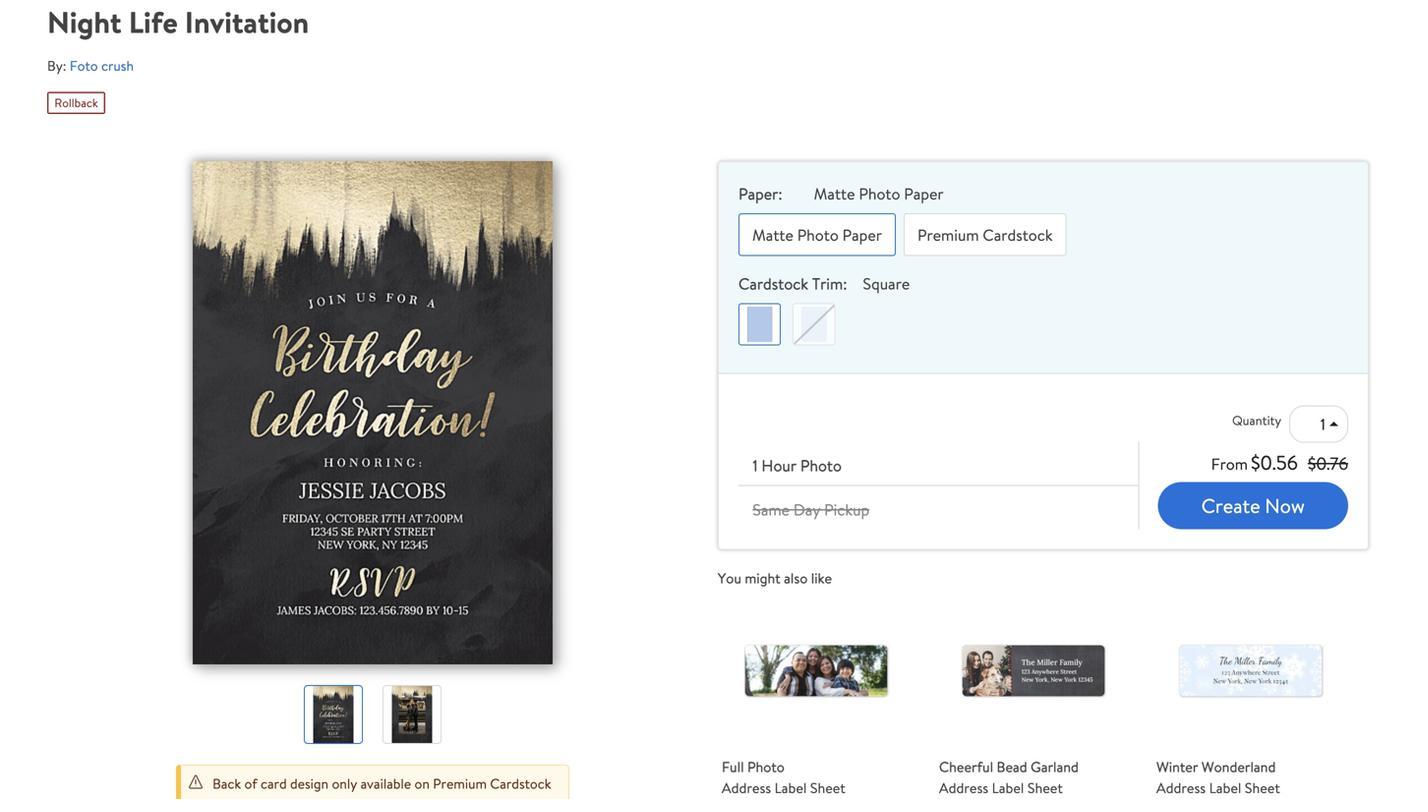 Task type: locate. For each thing, give the bounding box(es) containing it.
address label sheet image
[[743, 598, 890, 745], [960, 598, 1108, 745], [1177, 598, 1325, 745]]

label for winter wonderland
[[1210, 779, 1242, 798]]

paper
[[739, 183, 778, 205], [904, 183, 944, 205], [843, 224, 882, 246]]

0 horizontal spatial matte
[[753, 224, 794, 246]]

photo
[[801, 455, 842, 477], [748, 758, 785, 777]]

day
[[794, 499, 821, 521]]

sheet inside winter wonderland address label sheet
[[1245, 779, 1281, 798]]

0 horizontal spatial address
[[722, 779, 771, 798]]

photo right 'full' at bottom right
[[748, 758, 785, 777]]

matte photo paper up matte photo paper button
[[814, 183, 944, 205]]

1 vertical spatial photo
[[797, 224, 839, 246]]

2 horizontal spatial sheet
[[1245, 779, 1281, 798]]

: left square
[[843, 273, 847, 295]]

rollback
[[54, 94, 98, 111]]

1 horizontal spatial matte
[[814, 183, 855, 205]]

0 vertical spatial photo
[[801, 455, 842, 477]]

address inside full photo address label sheet
[[722, 779, 771, 798]]

night
[[47, 2, 122, 42]]

sheet inside cheerful bead garland address label sheet
[[1028, 779, 1063, 798]]

wonderland
[[1202, 758, 1276, 777]]

1 up '$0.76' at the bottom of page
[[1321, 414, 1326, 435]]

0 vertical spatial matte
[[814, 183, 855, 205]]

same day pickup
[[753, 499, 870, 521]]

2 label from the left
[[992, 779, 1024, 798]]

3 address label sheet image from the left
[[1177, 598, 1325, 745]]

cardstock
[[983, 224, 1053, 246], [739, 273, 809, 295]]

2 sheet from the left
[[1028, 779, 1063, 798]]

cardstock up the 'square' image
[[739, 273, 809, 295]]

1 sheet from the left
[[810, 779, 846, 798]]

now
[[1265, 492, 1305, 520]]

0 horizontal spatial label
[[775, 779, 807, 798]]

1 horizontal spatial cardstock
[[983, 224, 1053, 246]]

1 horizontal spatial address label sheet image
[[960, 598, 1108, 745]]

full photo address label sheet
[[722, 758, 846, 798]]

1 vertical spatial matte photo paper
[[753, 224, 882, 246]]

3 label from the left
[[1210, 779, 1242, 798]]

1 hour photo
[[753, 455, 842, 477]]

same day 5x7 greeting card, matte, blank envelope  - night life invitation with night life invitation design 1 image
[[193, 162, 553, 665]]

cardstock trim :
[[739, 273, 847, 295]]

matte down 'paper :'
[[753, 224, 794, 246]]

like
[[811, 569, 832, 588]]

0 horizontal spatial sheet
[[810, 779, 846, 798]]

1 vertical spatial cardstock
[[739, 273, 809, 295]]

address inside winter wonderland address label sheet
[[1157, 779, 1206, 798]]

0 vertical spatial cardstock
[[983, 224, 1053, 246]]

foto
[[70, 56, 98, 75]]

matte
[[814, 183, 855, 205], [753, 224, 794, 246]]

paper up matte photo paper button
[[739, 183, 778, 205]]

1 horizontal spatial photo
[[801, 455, 842, 477]]

1 horizontal spatial sheet
[[1028, 779, 1063, 798]]

1 inside button
[[1321, 414, 1326, 435]]

1 address label sheet image from the left
[[743, 598, 890, 745]]

label
[[775, 779, 807, 798], [992, 779, 1024, 798], [1210, 779, 1242, 798]]

1 vertical spatial :
[[843, 273, 847, 295]]

by: foto crush
[[47, 56, 134, 75]]

photo right hour at the bottom of the page
[[801, 455, 842, 477]]

matte inside button
[[753, 224, 794, 246]]

1 vertical spatial photo
[[748, 758, 785, 777]]

create
[[1202, 492, 1261, 520]]

0 horizontal spatial paper
[[739, 183, 778, 205]]

label for full photo
[[775, 779, 807, 798]]

$0.76
[[1308, 452, 1349, 476]]

1 vertical spatial matte
[[753, 224, 794, 246]]

address label sheet image for photo
[[743, 598, 890, 745]]

1
[[1321, 414, 1326, 435], [753, 455, 758, 477]]

0 vertical spatial :
[[778, 183, 783, 205]]

0 horizontal spatial :
[[778, 183, 783, 205]]

label inside winter wonderland address label sheet
[[1210, 779, 1242, 798]]

address
[[722, 779, 771, 798], [939, 779, 989, 798], [1157, 779, 1206, 798]]

cardstock inside premium cardstock button
[[983, 224, 1053, 246]]

1 address from the left
[[722, 779, 771, 798]]

sheet inside full photo address label sheet
[[810, 779, 846, 798]]

paper up square
[[843, 224, 882, 246]]

1 horizontal spatial paper
[[843, 224, 882, 246]]

sheet for full photo address label sheet
[[810, 779, 846, 798]]

2 address label sheet image from the left
[[960, 598, 1108, 745]]

address label sheet image down like
[[743, 598, 890, 745]]

1 horizontal spatial photo
[[859, 183, 900, 205]]

address inside cheerful bead garland address label sheet
[[939, 779, 989, 798]]

0 horizontal spatial address label sheet image
[[743, 598, 890, 745]]

: up matte photo paper button
[[778, 183, 783, 205]]

matte photo paper up trim
[[753, 224, 882, 246]]

hour
[[762, 455, 797, 477]]

matte up matte photo paper button
[[814, 183, 855, 205]]

0 horizontal spatial photo
[[748, 758, 785, 777]]

sheet
[[810, 779, 846, 798], [1028, 779, 1063, 798], [1245, 779, 1281, 798]]

photo
[[859, 183, 900, 205], [797, 224, 839, 246]]

address down 'full' at bottom right
[[722, 779, 771, 798]]

address down cheerful
[[939, 779, 989, 798]]

bead
[[997, 758, 1028, 777]]

cardstock right "premium"
[[983, 224, 1053, 246]]

3 address from the left
[[1157, 779, 1206, 798]]

1 left hour at the bottom of the page
[[753, 455, 758, 477]]

matte photo paper
[[814, 183, 944, 205], [753, 224, 882, 246]]

by:
[[47, 56, 66, 75]]

:
[[778, 183, 783, 205], [843, 273, 847, 295]]

0 vertical spatial photo
[[859, 183, 900, 205]]

paper up "premium"
[[904, 183, 944, 205]]

1 horizontal spatial 1
[[1321, 414, 1326, 435]]

you might also like
[[718, 569, 832, 588]]

create now
[[1202, 492, 1305, 520]]

0 vertical spatial matte photo paper
[[814, 183, 944, 205]]

photo up trim
[[797, 224, 839, 246]]

0 horizontal spatial photo
[[797, 224, 839, 246]]

label inside full photo address label sheet
[[775, 779, 807, 798]]

0 horizontal spatial 1
[[753, 455, 758, 477]]

address label sheet image up wonderland at the right bottom
[[1177, 598, 1325, 745]]

$ 0 . 56 $0.76
[[1251, 449, 1349, 477]]

0 vertical spatial 1
[[1321, 414, 1326, 435]]

2 horizontal spatial address label sheet image
[[1177, 598, 1325, 745]]

3 sheet from the left
[[1245, 779, 1281, 798]]

address down winter
[[1157, 779, 1206, 798]]

1 button
[[1290, 406, 1349, 443]]

1 label from the left
[[775, 779, 807, 798]]

1 horizontal spatial label
[[992, 779, 1024, 798]]

night life invitation
[[47, 2, 309, 42]]

1 vertical spatial 1
[[753, 455, 758, 477]]

paper inside button
[[843, 224, 882, 246]]

photo up matte photo paper button
[[859, 183, 900, 205]]

trim
[[812, 273, 843, 295]]

winter
[[1157, 758, 1199, 777]]

premium cardstock
[[918, 224, 1053, 246]]

1 horizontal spatial address
[[939, 779, 989, 798]]

2 horizontal spatial label
[[1210, 779, 1242, 798]]

2 horizontal spatial address
[[1157, 779, 1206, 798]]

2 address from the left
[[939, 779, 989, 798]]

cheerful
[[939, 758, 994, 777]]

1 horizontal spatial :
[[843, 273, 847, 295]]

address label sheet image up garland
[[960, 598, 1108, 745]]



Task type: describe. For each thing, give the bounding box(es) containing it.
premium cardstock button
[[904, 214, 1067, 256]]

crush
[[101, 56, 134, 75]]

invitation
[[185, 2, 309, 42]]

garland
[[1031, 758, 1079, 777]]

premium
[[918, 224, 979, 246]]

cheerful bead garland address label sheet
[[939, 758, 1079, 798]]

sheet for winter wonderland address label sheet
[[1245, 779, 1281, 798]]

also
[[784, 569, 808, 588]]

0
[[1261, 449, 1273, 477]]

label inside cheerful bead garland address label sheet
[[992, 779, 1024, 798]]

.
[[1273, 449, 1277, 477]]

photo inside button
[[797, 224, 839, 246]]

full
[[722, 758, 744, 777]]

winter wonderland address label sheet
[[1157, 758, 1281, 798]]

56
[[1277, 449, 1298, 477]]

2 horizontal spatial paper
[[904, 183, 944, 205]]

matte photo paper inside button
[[753, 224, 882, 246]]

matte photo paper button
[[739, 214, 896, 256]]

thumbnail for same day 5x7 greeting card, matte, blank envelope  - night life invitation with night life invitation design 1 image
[[313, 687, 354, 744]]

foto crush link
[[70, 56, 134, 75]]

round image
[[795, 305, 834, 344]]

photo inside full photo address label sheet
[[748, 758, 785, 777]]

$
[[1251, 449, 1261, 477]]

might
[[745, 569, 781, 588]]

same
[[753, 499, 790, 521]]

address label sheet image for bead
[[960, 598, 1108, 745]]

1 for 1
[[1321, 414, 1326, 435]]

pickup
[[824, 499, 870, 521]]

you
[[718, 569, 742, 588]]

square
[[863, 273, 910, 295]]

create now link
[[1158, 483, 1349, 530]]

life
[[129, 2, 178, 42]]

address for winter
[[1157, 779, 1206, 798]]

thumbnail for same day 5x7 greeting card, matte, blank envelope  - night life invitation with night life invitation design 2 image
[[392, 687, 433, 744]]

quantity
[[1233, 412, 1282, 429]]

1 for 1 hour photo
[[753, 455, 758, 477]]

square image
[[741, 305, 779, 344]]

paper :
[[739, 183, 783, 205]]

address for full
[[722, 779, 771, 798]]

0 horizontal spatial cardstock
[[739, 273, 809, 295]]

address label sheet image for wonderland
[[1177, 598, 1325, 745]]



Task type: vqa. For each thing, say whether or not it's contained in the screenshot.
Bands
no



